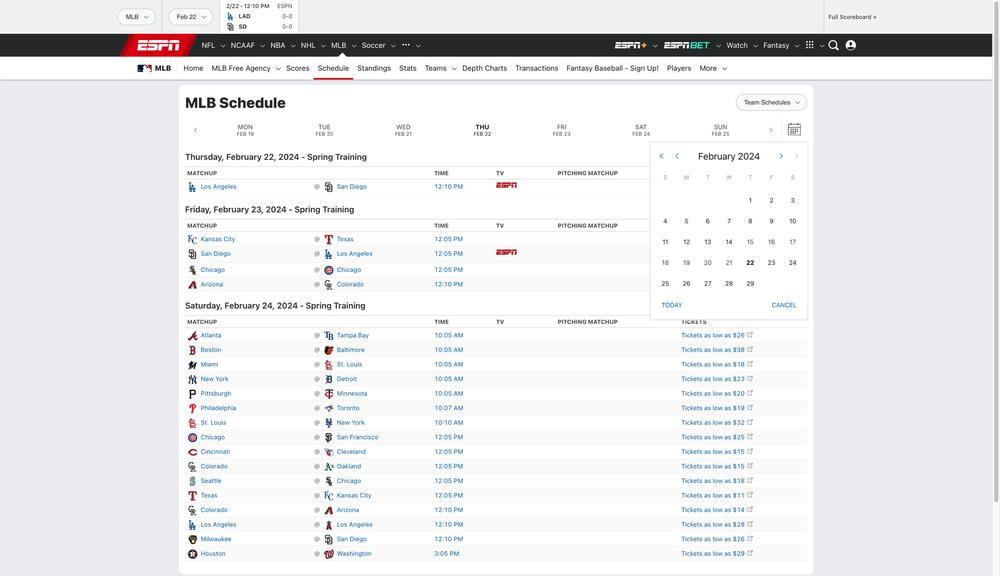 Task type: vqa. For each thing, say whether or not it's contained in the screenshot.


Task type: locate. For each thing, give the bounding box(es) containing it.
tickets as low as $18 link for 12:05 pm
[[681, 476, 753, 485]]

1 vertical spatial $15
[[733, 463, 745, 470]]

19 up 26
[[683, 259, 690, 266]]

0 horizontal spatial york
[[216, 375, 229, 383]]

9 tickets from the top
[[681, 405, 703, 412]]

25
[[723, 131, 730, 137], [662, 280, 669, 287]]

$15 for cleveland
[[733, 448, 745, 455]]

ncaaf image
[[259, 42, 266, 49]]

1 tickets as low as $15 link from the top
[[681, 447, 753, 456]]

tickets inside 'link'
[[681, 550, 703, 557]]

2 10:05 from the top
[[434, 346, 452, 354]]

st.
[[337, 361, 345, 368], [201, 419, 209, 426]]

0 horizontal spatial st.
[[201, 419, 209, 426]]

mlb down home link
[[185, 94, 216, 111]]

0 horizontal spatial texas link
[[201, 491, 218, 500]]

1 tickets as low as $26 from the top
[[681, 332, 745, 339]]

2 tickets as low as $14 from the top
[[681, 506, 745, 514]]

9 low from the top
[[713, 405, 723, 412]]

1 pitching from the top
[[558, 170, 587, 177]]

1 am from the top
[[454, 332, 463, 339]]

0 up nba icon
[[289, 23, 292, 30]]

$14 left 29
[[733, 281, 745, 288]]

2 0- from the top
[[282, 23, 289, 30]]

2 0-0 from the top
[[282, 23, 292, 30]]

feb down thu
[[474, 131, 483, 137]]

0-0 down espn
[[282, 13, 292, 20]]

0 vertical spatial tickets as low as $14 link
[[681, 280, 753, 288]]

baltimore
[[337, 346, 365, 354]]

1 vertical spatial pitching
[[558, 222, 587, 229]]

1 $26 from the top
[[733, 332, 745, 339]]

0 vertical spatial tickets
[[681, 170, 707, 177]]

14 @ from the top
[[311, 448, 323, 455]]

14 tickets from the top
[[681, 477, 703, 485]]

new york down toronto
[[337, 419, 365, 426]]

0 vertical spatial 20
[[327, 131, 333, 137]]

espn bet image up players
[[663, 41, 711, 49]]

0 horizontal spatial 24
[[644, 131, 650, 137]]

21 inside wed feb 21
[[406, 131, 412, 137]]

st. louis link down the baltimore on the left of the page
[[337, 360, 362, 369]]

mlb link right the "nhl" link
[[327, 34, 351, 57]]

feb inside mon feb 19
[[237, 131, 247, 137]]

0 vertical spatial 0
[[289, 13, 292, 20]]

milwaukee
[[201, 536, 232, 543]]

miami link
[[201, 360, 218, 369]]

feb inside sat feb 24
[[632, 131, 642, 137]]

new york up pittsburgh link
[[201, 375, 229, 383]]

20 inside tue feb 20
[[327, 131, 333, 137]]

kansas down oakland link
[[337, 492, 358, 499]]

st. down 'philadelphia' at the left
[[201, 419, 209, 426]]

6 feb from the left
[[632, 131, 642, 137]]

@
[[311, 183, 323, 190], [311, 235, 323, 243], [311, 250, 323, 257], [311, 266, 323, 273], [311, 281, 323, 288], [311, 332, 323, 339], [311, 346, 323, 354], [311, 361, 323, 368], [311, 375, 323, 383], [311, 390, 323, 397], [311, 405, 323, 412], [311, 419, 323, 426], [311, 434, 323, 441], [311, 448, 323, 455], [311, 463, 323, 470], [311, 477, 323, 485], [311, 492, 323, 499], [311, 506, 323, 514], [311, 521, 323, 528], [311, 536, 323, 543], [311, 550, 323, 557]]

0
[[289, 13, 292, 20], [289, 23, 292, 30]]

19 tickets from the top
[[681, 550, 703, 557]]

$18 up '$23'
[[733, 361, 745, 368]]

tickets as low as $11 link
[[681, 491, 753, 499]]

tickets as low as $26 up tickets as low as $38
[[681, 332, 745, 339]]

@ for the bottommost kansas city 'link'
[[311, 492, 323, 499]]

feb inside wed feb 21
[[395, 131, 405, 137]]

s right f
[[791, 174, 795, 181]]

0 vertical spatial schedule
[[318, 64, 349, 72]]

10:05 am link for baltimore
[[434, 346, 463, 354]]

15 low from the top
[[713, 492, 723, 499]]

tickets as low as $15 link down tickets as low as $25 at bottom right
[[681, 462, 753, 470]]

10 low from the top
[[713, 419, 723, 426]]

schedule
[[318, 64, 349, 72], [219, 94, 286, 111]]

16 @ from the top
[[311, 477, 323, 485]]

1 vertical spatial 21
[[726, 259, 733, 266]]

6 am from the top
[[454, 405, 463, 412]]

0 vertical spatial tickets as low as $15
[[681, 448, 745, 455]]

tickets as low as $14 link down 13
[[681, 280, 753, 288]]

tickets as low as $18 link for 10:05 am
[[681, 360, 753, 368]]

1 vertical spatial tickets as low as $18
[[681, 477, 745, 485]]

espn bet image
[[663, 41, 711, 49], [715, 42, 723, 49]]

city down oakland link
[[360, 492, 372, 499]]

0 vertical spatial arizona link
[[201, 279, 223, 289]]

1 horizontal spatial new
[[337, 419, 350, 426]]

1 vertical spatial tickets as low as $14 link
[[681, 506, 753, 514]]

new
[[201, 375, 214, 383], [337, 419, 350, 426]]

0 vertical spatial st. louis
[[337, 361, 362, 368]]

14 low from the top
[[713, 477, 723, 485]]

0 vertical spatial louis
[[347, 361, 362, 368]]

10:05 for baltimore
[[434, 346, 452, 354]]

2 vertical spatial pitching
[[558, 319, 587, 325]]

st. louis down the baltimore on the left of the page
[[337, 361, 362, 368]]

1 0-0 from the top
[[282, 13, 292, 20]]

1 vertical spatial st.
[[201, 419, 209, 426]]

1 vertical spatial new york link
[[337, 418, 365, 428]]

am for new york
[[454, 419, 463, 426]]

espn+ image
[[614, 41, 648, 49]]

1 horizontal spatial new york link
[[337, 418, 365, 428]]

0 vertical spatial kansas city
[[201, 235, 235, 243]]

today
[[662, 301, 682, 309]]

mon feb 19
[[237, 123, 254, 137]]

3 10:05 from the top
[[434, 361, 452, 368]]

$26 up $38
[[733, 332, 745, 339]]

los angeles link
[[201, 182, 237, 192], [337, 249, 373, 259], [201, 520, 237, 530], [337, 520, 373, 530]]

19
[[248, 131, 254, 137], [683, 259, 690, 266]]

1 vertical spatial diego
[[214, 250, 231, 257]]

1 horizontal spatial st. louis link
[[337, 360, 362, 369]]

2 tickets from the top
[[681, 222, 707, 229]]

1 vertical spatial new york
[[337, 419, 365, 426]]

boston link
[[201, 345, 221, 355]]

1 vertical spatial tickets as low as $15
[[681, 463, 745, 470]]

0-0
[[282, 13, 292, 20], [282, 23, 292, 30]]

colorado link up milwaukee
[[201, 505, 228, 515]]

4 @ from the top
[[311, 266, 323, 273]]

20 up 27
[[704, 259, 712, 266]]

2 vertical spatial san diego link
[[337, 534, 367, 544]]

feb inside tue feb 20
[[316, 131, 325, 137]]

tickets as low as $32 up 27
[[681, 266, 745, 273]]

1 0- from the top
[[282, 13, 289, 20]]

8 @ from the top
[[311, 361, 323, 368]]

tickets as low as $14 link for arizona
[[681, 506, 753, 514]]

new york for the rightmost 'new york' link
[[337, 419, 365, 426]]

12:05 pm link for tickets as low as $15 link related to cleveland
[[434, 448, 463, 455]]

colorado up milwaukee
[[201, 506, 228, 514]]

feb down tue
[[316, 131, 325, 137]]

11 tickets from the top
[[681, 434, 703, 441]]

pittsburgh
[[201, 390, 231, 397]]

1 vertical spatial tickets as low as $26 link
[[681, 535, 753, 543]]

tickets as low as $18 for 12:05 pm
[[681, 477, 745, 485]]

5 feb from the left
[[553, 131, 563, 137]]

1 horizontal spatial arizona link
[[337, 505, 359, 515]]

7 feb from the left
[[712, 131, 722, 137]]

$14 up $28
[[733, 506, 745, 514]]

chicago link
[[201, 265, 225, 275], [337, 265, 361, 275], [201, 432, 225, 442], [337, 476, 361, 486]]

0 vertical spatial 0-0
[[282, 13, 292, 20]]

0 vertical spatial new york
[[201, 375, 229, 383]]

feb for fri
[[553, 131, 563, 137]]

t left f
[[749, 174, 752, 181]]

@ for san francisco link
[[311, 434, 323, 441]]

new york for topmost 'new york' link
[[201, 375, 229, 383]]

kansas city down friday,
[[201, 235, 235, 243]]

12 low from the top
[[713, 448, 723, 455]]

26
[[683, 280, 691, 287]]

1 $18 from the top
[[733, 361, 745, 368]]

new york link down toronto
[[337, 418, 365, 428]]

$19
[[733, 405, 745, 412]]

1 tickets as low as $14 from the top
[[681, 281, 745, 288]]

tickets as low as $14
[[681, 281, 745, 288], [681, 506, 745, 514]]

2 vertical spatial tv
[[496, 319, 504, 325]]

february left 23,
[[214, 205, 249, 214]]

fantasy inside fantasy baseball - sign up! link
[[567, 64, 593, 72]]

tickets as low as $26 link for 12:10 pm
[[681, 535, 753, 543]]

0 horizontal spatial 19
[[248, 131, 254, 137]]

more image
[[721, 65, 728, 72]]

24 down 17 at the top right of the page
[[789, 259, 797, 266]]

0 vertical spatial pitching matchup
[[558, 170, 618, 177]]

1 vertical spatial colorado link
[[201, 461, 228, 471]]

training for saturday, february 24, 2024 - spring training
[[334, 301, 365, 311]]

wed
[[396, 123, 411, 131]]

tickets as low as $15 up "tickets as low as $11" link
[[681, 463, 745, 470]]

3 matchup from the top
[[187, 319, 217, 325]]

1 10:05 am link from the top
[[434, 332, 463, 339]]

feb inside sun feb 25
[[712, 131, 722, 137]]

tickets as low as $11
[[681, 492, 745, 499]]

st. for left st. louis link
[[201, 419, 209, 426]]

1 vertical spatial fantasy
[[567, 64, 593, 72]]

fantasy link
[[759, 34, 794, 57]]

- right 24, at the left of page
[[300, 301, 304, 311]]

training for thursday, february 22, 2024 - spring training
[[335, 152, 367, 162]]

13
[[705, 238, 711, 245]]

12:10 pm link for milwaukee link
[[434, 536, 463, 543]]

cleveland
[[337, 448, 366, 455]]

matchup for thursday,
[[187, 170, 217, 177]]

colorado up tampa bay link
[[337, 281, 364, 288]]

texas for texas link to the top
[[337, 235, 354, 243]]

kansas down friday,
[[201, 235, 222, 243]]

tickets up 12
[[681, 222, 707, 229]]

2 tickets as low as $26 from the top
[[681, 536, 745, 543]]

low for baltimore
[[713, 346, 723, 354]]

2 matchup from the top
[[187, 222, 217, 229]]

scores
[[286, 64, 310, 72]]

york up pittsburgh link
[[216, 375, 229, 383]]

13 tickets from the top
[[681, 463, 703, 470]]

1 horizontal spatial 19
[[683, 259, 690, 266]]

am for tampa bay
[[454, 332, 463, 339]]

tickets as low as $15 link
[[681, 447, 753, 456], [681, 462, 753, 470]]

3 @ from the top
[[311, 250, 323, 257]]

s left the m
[[664, 174, 667, 181]]

tickets for san diego
[[681, 536, 703, 543]]

23 inside fri feb 23
[[564, 131, 571, 137]]

23 down fri
[[564, 131, 571, 137]]

1 horizontal spatial t
[[749, 174, 752, 181]]

matchup for thursday, february 22, 2024 - spring training
[[588, 170, 618, 177]]

2 @ from the top
[[311, 235, 323, 243]]

feb for mon
[[237, 131, 247, 137]]

t left w
[[706, 174, 710, 181]]

7 tickets from the top
[[681, 375, 703, 383]]

22 inside thu feb 22
[[485, 131, 491, 137]]

new down the miami link
[[201, 375, 214, 383]]

1 vertical spatial st. louis
[[201, 419, 226, 426]]

spring right 24, at the left of page
[[306, 301, 332, 311]]

city down friday, february 23, 2024 - spring training
[[224, 235, 235, 243]]

1 horizontal spatial 22
[[746, 259, 754, 266]]

feb inside fri feb 23
[[553, 131, 563, 137]]

- for friday, february 23, 2024 - spring training
[[289, 205, 293, 214]]

spring
[[307, 152, 333, 162], [295, 205, 320, 214], [306, 301, 332, 311]]

low for chicago
[[713, 477, 723, 485]]

colorado link for oakland
[[201, 461, 228, 471]]

12:05 for tickets as low as $10 link
[[434, 235, 452, 243]]

18 tickets from the top
[[681, 536, 703, 543]]

tickets as low as $14 left 29
[[681, 281, 745, 288]]

12 @ from the top
[[311, 419, 323, 426]]

louis down the baltimore on the left of the page
[[347, 361, 362, 368]]

low for los angeles
[[713, 521, 723, 528]]

10:05 for minnesota
[[434, 390, 452, 397]]

york
[[216, 375, 229, 383], [352, 419, 365, 426]]

tickets inside "link"
[[681, 521, 703, 528]]

0 for sd
[[289, 23, 292, 30]]

9 @ from the top
[[311, 375, 323, 383]]

tickets as low as $26 link up tickets as low as $38 link
[[681, 331, 753, 339]]

tickets as low as $26 link down tickets as low as $28 "link"
[[681, 535, 753, 543]]

17 @ from the top
[[311, 492, 323, 499]]

0 vertical spatial 25
[[723, 131, 730, 137]]

tickets as low as $14 for colorado
[[681, 281, 745, 288]]

1 low from the top
[[713, 235, 723, 243]]

1 tickets as low as $14 link from the top
[[681, 280, 753, 288]]

20 down tue
[[327, 131, 333, 137]]

6
[[706, 217, 710, 225]]

19 down "mon"
[[248, 131, 254, 137]]

sun
[[714, 123, 727, 131]]

3 tickets from the top
[[681, 319, 707, 325]]

0 vertical spatial spring
[[307, 152, 333, 162]]

tickets as low as $32 link
[[681, 418, 753, 427]]

standings
[[357, 64, 391, 72]]

low for minnesota
[[713, 390, 723, 397]]

5 am from the top
[[454, 390, 463, 397]]

1 horizontal spatial kansas
[[337, 492, 358, 499]]

18 low from the top
[[713, 536, 723, 543]]

1 vertical spatial tickets
[[681, 222, 707, 229]]

tickets as low as $18 link up "tickets as low as $11" link
[[681, 476, 753, 485]]

15 tickets from the top
[[681, 492, 703, 499]]

0 vertical spatial kansas city link
[[201, 234, 235, 244]]

$18 for 10:05 am
[[733, 361, 745, 368]]

- right 23,
[[289, 205, 293, 214]]

kansas city link
[[201, 234, 235, 244], [337, 491, 372, 500]]

12:05 pm
[[434, 235, 463, 243], [434, 250, 463, 257], [434, 266, 463, 273], [434, 434, 463, 441], [434, 448, 463, 455], [434, 463, 463, 470], [434, 477, 463, 485], [434, 492, 463, 499]]

12:05 for tickets as low as $25 link
[[434, 434, 452, 441]]

tickets as low as $18 up tickets as low as $23 at the bottom of the page
[[681, 361, 745, 368]]

espn plus image
[[652, 42, 659, 49]]

tickets as low as $14 link
[[681, 280, 753, 288], [681, 506, 753, 514]]

1 s from the left
[[664, 174, 667, 181]]

1 vertical spatial tv
[[496, 222, 504, 229]]

colorado for arizona
[[201, 506, 228, 514]]

18 @ from the top
[[311, 506, 323, 514]]

4 10:05 am from the top
[[434, 375, 463, 383]]

4 feb from the left
[[474, 131, 483, 137]]

0 vertical spatial tickets as low as $14
[[681, 281, 745, 288]]

0-0 up nba icon
[[282, 23, 292, 30]]

tickets left w
[[681, 170, 707, 177]]

@ for washington link
[[311, 550, 323, 557]]

depth
[[462, 64, 483, 72]]

1 vertical spatial st. louis link
[[201, 418, 226, 428]]

mlb left mlb image
[[331, 41, 346, 49]]

@ for detroit 'link'
[[311, 375, 323, 383]]

0 vertical spatial san diego
[[337, 183, 367, 190]]

february up w
[[698, 150, 736, 162]]

nhl image
[[320, 42, 327, 49]]

miami
[[201, 361, 218, 368]]

24 down sat on the right top of page
[[644, 131, 650, 137]]

0 vertical spatial texas
[[337, 235, 354, 243]]

22 down 15
[[746, 259, 754, 266]]

17 tickets from the top
[[681, 521, 703, 528]]

tickets as low as $26 link for 10:05 am
[[681, 331, 753, 339]]

1 vertical spatial pitching matchup
[[558, 222, 618, 229]]

0 vertical spatial fantasy
[[764, 41, 790, 49]]

2 am from the top
[[454, 346, 463, 354]]

12:10 pm for tickets as low as $14 link for arizona
[[434, 506, 463, 514]]

more espn image
[[802, 37, 818, 53], [819, 42, 826, 49]]

st. louis link down 'philadelphia' at the left
[[201, 418, 226, 428]]

1 horizontal spatial s
[[791, 174, 795, 181]]

2 tickets as low as $18 link from the top
[[681, 476, 753, 485]]

feb for tue
[[316, 131, 325, 137]]

1 matchup from the top
[[588, 170, 618, 177]]

kansas city down oakland link
[[337, 492, 372, 499]]

tickets as low as $25 link
[[681, 433, 753, 441]]

tickets as low as $15 link down tickets as low as $25 link
[[681, 447, 753, 456]]

scores link
[[282, 57, 314, 80]]

tampa bay
[[337, 332, 369, 339]]

matchup for friday, february 23, 2024 - spring training
[[588, 222, 618, 229]]

espn image
[[496, 183, 517, 188]]

2 tickets as low as $18 from the top
[[681, 477, 745, 485]]

10 @ from the top
[[311, 390, 323, 397]]

12:05 pm link
[[434, 235, 463, 243], [434, 250, 463, 257], [434, 266, 463, 273], [434, 434, 463, 441], [434, 448, 463, 455], [434, 463, 463, 470], [434, 477, 463, 485], [434, 492, 463, 499]]

tickets as low as $14 link up tickets as low as $28 "link"
[[681, 506, 753, 514]]

8 tickets from the top
[[681, 390, 703, 397]]

19 low from the top
[[713, 550, 723, 557]]

2 $18 from the top
[[733, 477, 745, 485]]

standings page main content
[[0, 0, 1000, 576]]

0 vertical spatial new
[[201, 375, 214, 383]]

new york link up pittsburgh link
[[201, 374, 229, 384]]

m
[[684, 174, 689, 181]]

spring right 23,
[[295, 205, 320, 214]]

mlb image
[[351, 42, 358, 49]]

low inside 'link'
[[713, 550, 723, 557]]

tickets as low as $20
[[681, 390, 745, 397]]

more sports image
[[415, 42, 422, 49]]

1 horizontal spatial kansas city
[[337, 492, 372, 499]]

tickets for oakland
[[681, 463, 703, 470]]

spring for 24,
[[306, 301, 332, 311]]

mlb inside global navigation element
[[331, 41, 346, 49]]

1 vertical spatial $32
[[733, 419, 745, 426]]

@ for cleveland "link"
[[311, 448, 323, 455]]

feb down sun
[[712, 131, 722, 137]]

february left 22, on the left top of page
[[226, 152, 262, 162]]

schedule inside 'standings page' main content
[[219, 94, 286, 111]]

matchup down friday,
[[187, 222, 217, 229]]

tickets as low as $26 link
[[681, 331, 753, 339], [681, 535, 753, 543]]

kansas city link down friday,
[[201, 234, 235, 244]]

$15 for oakland
[[733, 463, 745, 470]]

arizona link down oakland
[[337, 505, 359, 515]]

cincinnati
[[201, 448, 230, 455]]

25 inside sun feb 25
[[723, 131, 730, 137]]

low for st. louis
[[713, 361, 723, 368]]

more link
[[696, 57, 721, 80]]

12
[[683, 238, 690, 245]]

fantasy
[[764, 41, 790, 49], [567, 64, 593, 72]]

1 horizontal spatial york
[[352, 419, 365, 426]]

1 matchup from the top
[[187, 170, 217, 177]]

low inside "link"
[[713, 521, 723, 528]]

12:05 for tickets as low as $15 link related to cleveland
[[434, 448, 452, 455]]

@ for the rightmost 'new york' link
[[311, 419, 323, 426]]

1 vertical spatial spring
[[295, 205, 320, 214]]

arizona link up saturday,
[[201, 279, 223, 289]]

10:10 am
[[434, 419, 463, 426]]

21 down wed
[[406, 131, 412, 137]]

2024 for thursday, february 22, 2024 - spring training
[[278, 152, 299, 162]]

colorado link down cincinnati
[[201, 461, 228, 471]]

5 @ from the top
[[311, 281, 323, 288]]

3
[[791, 197, 795, 204]]

tickets for washington
[[681, 550, 703, 557]]

12 tickets from the top
[[681, 448, 703, 455]]

0 horizontal spatial schedule
[[219, 94, 286, 111]]

3 10:05 am link from the top
[[434, 361, 463, 368]]

1 vertical spatial 20
[[704, 259, 712, 266]]

10:07 am
[[434, 405, 463, 412]]

2 vertical spatial pitching matchup
[[558, 319, 618, 325]]

- right 22, on the left top of page
[[301, 152, 305, 162]]

tickets for cleveland
[[681, 448, 703, 455]]

@ for top colorado link
[[311, 281, 323, 288]]

fantasy for fantasy
[[764, 41, 790, 49]]

feb down fri
[[553, 131, 563, 137]]

feb down sat on the right top of page
[[632, 131, 642, 137]]

0 vertical spatial city
[[224, 235, 235, 243]]

global navigation element
[[132, 34, 860, 57]]

1 tickets as low as $26 link from the top
[[681, 331, 753, 339]]

nba
[[271, 41, 285, 49]]

23,
[[251, 205, 264, 214]]

low for detroit
[[713, 375, 723, 383]]

mlb left free
[[212, 64, 227, 72]]

pitching matchup
[[558, 170, 618, 177], [558, 222, 618, 229], [558, 319, 618, 325]]

tickets as low as $26 up tickets as low as $29
[[681, 536, 745, 543]]

$32
[[733, 266, 745, 273], [733, 419, 745, 426]]

matchup down thursday, at the left top of the page
[[187, 170, 217, 177]]

3 low from the top
[[713, 281, 723, 288]]

texas
[[337, 235, 354, 243], [201, 492, 218, 499]]

1 $32 from the top
[[733, 266, 745, 273]]

chicago
[[201, 266, 225, 273], [337, 266, 361, 273], [201, 434, 225, 441], [337, 477, 361, 485]]

feb inside thu feb 22
[[474, 131, 483, 137]]

1 vertical spatial tickets as low as $14
[[681, 506, 745, 514]]

nfl image
[[219, 42, 227, 49]]

1 0 from the top
[[289, 13, 292, 20]]

10:10
[[434, 419, 452, 426]]

2 10:05 am from the top
[[434, 346, 463, 354]]

1 vertical spatial matchup
[[187, 222, 217, 229]]

11 @ from the top
[[311, 405, 323, 412]]

1 horizontal spatial more espn image
[[819, 42, 826, 49]]

1 $14 from the top
[[733, 281, 745, 288]]

12:05 pm link for tickets as low as $15 link related to oakland
[[434, 463, 463, 470]]

0 horizontal spatial 25
[[662, 280, 669, 287]]

0- down espn
[[282, 13, 289, 20]]

2 pitching matchup from the top
[[558, 222, 618, 229]]

free
[[229, 64, 244, 72]]

1 vertical spatial san diego
[[201, 250, 231, 257]]

0 horizontal spatial 20
[[327, 131, 333, 137]]

st. louis down 'philadelphia' at the left
[[201, 419, 226, 426]]

1 horizontal spatial 20
[[704, 259, 712, 266]]

25 down sun
[[723, 131, 730, 137]]

espn bet image left watch
[[715, 42, 723, 49]]

tickets for new york
[[681, 419, 703, 426]]

6 @ from the top
[[311, 332, 323, 339]]

6 tickets from the top
[[681, 361, 703, 368]]

0 vertical spatial york
[[216, 375, 229, 383]]

st. louis for left st. louis link
[[201, 419, 226, 426]]

teams link
[[421, 57, 451, 80]]

2 tickets as low as $15 link from the top
[[681, 462, 753, 470]]

san diego for milwaukee
[[337, 536, 367, 543]]

colorado link up tampa bay link
[[337, 279, 364, 289]]

cincinnati link
[[201, 447, 230, 457]]

tickets as low as $26
[[681, 332, 745, 339], [681, 536, 745, 543]]

1 pitching matchup from the top
[[558, 170, 618, 177]]

fantasy baseball - sign up!
[[567, 64, 659, 72]]

12:10 pm link for the left arizona link
[[434, 281, 463, 288]]

3 matchup from the top
[[588, 319, 618, 325]]

1 vertical spatial 0-
[[282, 23, 289, 30]]

tv for friday, february 23, 2024 - spring training
[[496, 222, 504, 229]]

tickets as low as $18 link down tickets as low as $38 link
[[681, 360, 753, 368]]

fantasy inside fantasy link
[[764, 41, 790, 49]]

low for tampa bay
[[713, 332, 723, 339]]

tickets as low as $18 up tickets as low as $11
[[681, 477, 745, 485]]

1 horizontal spatial 23
[[768, 259, 776, 266]]

kansas city for kansas city 'link' to the left
[[201, 235, 235, 243]]

0 vertical spatial kansas
[[201, 235, 222, 243]]

tickets as low as $28
[[681, 521, 745, 528]]

2 $14 from the top
[[733, 506, 745, 514]]

feb down "mon"
[[237, 131, 247, 137]]

matchup up atlanta 'link'
[[187, 319, 217, 325]]

1 @ from the top
[[311, 183, 323, 190]]

2 vertical spatial training
[[334, 301, 365, 311]]

20 @ from the top
[[311, 536, 323, 543]]

0 vertical spatial 19
[[248, 131, 254, 137]]

2 s from the left
[[791, 174, 795, 181]]

soccer
[[362, 41, 386, 49]]

$26 down $28
[[733, 536, 745, 543]]

12:10 pm link for colorado link associated with arizona
[[434, 506, 463, 514]]

calendar image
[[788, 123, 801, 135]]

1 vertical spatial san diego link
[[201, 249, 231, 259]]

espn image
[[496, 250, 517, 255]]

3 feb from the left
[[395, 131, 405, 137]]

0 horizontal spatial louis
[[211, 419, 226, 426]]

21 up 28
[[726, 259, 733, 266]]

tickets as low as $14 down tickets as low as $11
[[681, 506, 745, 514]]

tickets as low as $18
[[681, 361, 745, 368], [681, 477, 745, 485]]

york up "san francisco"
[[352, 419, 365, 426]]

7 @ from the top
[[311, 346, 323, 354]]

0 horizontal spatial arizona
[[201, 281, 223, 288]]

am for toronto
[[454, 405, 463, 412]]

12:05 for 12:05 pm the tickets as low as $18 link
[[434, 477, 452, 485]]

san for chicago
[[337, 434, 348, 441]]

17 low from the top
[[713, 521, 723, 528]]

friday,
[[185, 205, 212, 214]]

nfl
[[202, 41, 215, 49]]

players
[[667, 64, 692, 72]]

25 down 18
[[662, 280, 669, 287]]

1 vertical spatial kansas city
[[337, 492, 372, 499]]

0 vertical spatial san diego link
[[337, 182, 367, 192]]

4 am from the top
[[454, 375, 463, 383]]

tickets down the today
[[681, 319, 707, 325]]

4 tickets from the top
[[681, 332, 703, 339]]

tickets as low as $32 up tickets as low as $25 at bottom right
[[681, 419, 745, 426]]

tickets for saturday, february 24, 2024 - spring training
[[681, 319, 707, 325]]

3 am from the top
[[454, 361, 463, 368]]

1 tickets from the top
[[681, 235, 703, 243]]

$14
[[733, 281, 745, 288], [733, 506, 745, 514]]

$18 for 12:05 pm
[[733, 477, 745, 485]]

3 pitching from the top
[[558, 319, 587, 325]]

training for friday, february 23, 2024 - spring training
[[323, 205, 354, 214]]

8 low from the top
[[713, 390, 723, 397]]

1 vertical spatial texas
[[201, 492, 218, 499]]

2 vertical spatial time
[[434, 319, 449, 325]]

2 pitching from the top
[[558, 222, 587, 229]]

0 horizontal spatial texas
[[201, 492, 218, 499]]

0 vertical spatial tickets as low as $32
[[681, 266, 745, 273]]

13 low from the top
[[713, 463, 723, 470]]

5 10:05 from the top
[[434, 390, 452, 397]]

0 down espn
[[289, 13, 292, 20]]

1 vertical spatial 0
[[289, 23, 292, 30]]

1 vertical spatial tickets as low as $32
[[681, 419, 745, 426]]

kansas city link down oakland link
[[337, 491, 372, 500]]

1 horizontal spatial kansas city link
[[337, 491, 372, 500]]

-
[[625, 64, 628, 72], [301, 152, 305, 162], [289, 205, 293, 214], [300, 301, 304, 311]]

0 horizontal spatial new
[[201, 375, 214, 383]]

0 vertical spatial matchup
[[588, 170, 618, 177]]

1 vertical spatial kansas
[[337, 492, 358, 499]]

1 tickets as low as $18 from the top
[[681, 361, 745, 368]]

watch image
[[752, 42, 759, 49]]

tickets for baltimore
[[681, 346, 703, 354]]

1 horizontal spatial 21
[[726, 259, 733, 266]]

0 vertical spatial diego
[[350, 183, 367, 190]]

6 low from the top
[[713, 361, 723, 368]]

2024 for friday, february 23, 2024 - spring training
[[266, 205, 287, 214]]

tv
[[496, 170, 504, 177], [496, 222, 504, 229], [496, 319, 504, 325]]

tickets as low as $23 link
[[681, 375, 753, 383]]

louis down 'philadelphia' at the left
[[211, 419, 226, 426]]



Task type: describe. For each thing, give the bounding box(es) containing it.
$20
[[733, 390, 745, 397]]

tickets as low as $19 link
[[681, 404, 753, 412]]

12:05 pm link for 12:05 pm the tickets as low as $18 link
[[434, 477, 463, 485]]

detroit
[[337, 375, 357, 383]]

tampa bay link
[[337, 330, 369, 340]]

transactions link
[[511, 57, 563, 80]]

february for saturday, february 24, 2024 - spring training
[[225, 301, 260, 311]]

tickets for los angeles
[[681, 521, 703, 528]]

2 t from the left
[[749, 174, 752, 181]]

tickets as low as $14 link for colorado
[[681, 280, 753, 288]]

11
[[663, 238, 668, 245]]

2 tickets from the top
[[681, 266, 703, 273]]

$26 for 12:10 pm
[[733, 536, 745, 543]]

tickets as low as $15 link for oakland
[[681, 462, 753, 470]]

mon
[[238, 123, 253, 131]]

0 horizontal spatial espn bet image
[[663, 41, 711, 49]]

10:05 am link for tampa bay
[[434, 332, 463, 339]]

texas for the bottom texas link
[[201, 492, 218, 499]]

tickets as low as $29 link
[[681, 549, 753, 558]]

@ for oakland link
[[311, 463, 323, 470]]

philadelphia
[[201, 405, 236, 412]]

scoreboard
[[840, 14, 871, 20]]

»
[[873, 14, 877, 20]]

schedule link
[[314, 57, 353, 80]]

1 horizontal spatial mlb link
[[327, 34, 351, 57]]

am for st. louis
[[454, 361, 463, 368]]

tickets as low as $23
[[681, 375, 745, 383]]

$29
[[733, 550, 745, 557]]

$14 for colorado
[[733, 281, 745, 288]]

1 horizontal spatial espn bet image
[[715, 42, 723, 49]]

- left sign
[[625, 64, 628, 72]]

ncaaf link
[[227, 34, 259, 57]]

1 vertical spatial 25
[[662, 280, 669, 287]]

pitching matchup for saturday, february 24, 2024 - spring training
[[558, 319, 618, 325]]

10:10 am link
[[434, 419, 463, 426]]

tv for thursday, february 22, 2024 - spring training
[[496, 170, 504, 177]]

@ for texas link to the top
[[311, 235, 323, 243]]

24,
[[262, 301, 275, 311]]

10:05 am for st. louis
[[434, 361, 463, 368]]

am for detroit
[[454, 375, 463, 383]]

low for colorado
[[713, 281, 723, 288]]

houston
[[201, 550, 226, 557]]

10:05 for detroit
[[434, 375, 452, 383]]

12:05 for "tickets as low as $11" link
[[434, 492, 452, 499]]

san for los angeles
[[337, 183, 348, 190]]

0 vertical spatial texas link
[[337, 234, 354, 244]]

city for kansas city 'link' to the left
[[224, 235, 235, 243]]

16
[[768, 238, 775, 245]]

baseball
[[595, 64, 623, 72]]

12:10 pm for tickets as low as $28 "link"
[[434, 521, 463, 528]]

1 horizontal spatial 24
[[789, 259, 797, 266]]

@ for tampa bay link
[[311, 332, 323, 339]]

10:05 am for tampa bay
[[434, 332, 463, 339]]

tickets as low as $38
[[681, 346, 745, 354]]

watch
[[727, 41, 748, 49]]

baltimore link
[[337, 345, 365, 355]]

0 vertical spatial st. louis link
[[337, 360, 362, 369]]

time for thursday, february 22, 2024 - spring training
[[434, 170, 449, 177]]

18
[[662, 259, 669, 266]]

sat
[[635, 123, 647, 131]]

tickets for detroit
[[681, 375, 703, 383]]

espn
[[277, 3, 292, 9]]

teams image
[[451, 65, 458, 72]]

pitching for thursday, february 22, 2024 - spring training
[[558, 170, 587, 177]]

@ for the baltimore link
[[311, 346, 323, 354]]

st. louis for the top st. louis link
[[337, 361, 362, 368]]

tickets for toronto
[[681, 405, 703, 412]]

depth charts
[[462, 64, 507, 72]]

- for thursday, february 22, 2024 - spring training
[[301, 152, 305, 162]]

27
[[704, 280, 712, 287]]

1 vertical spatial new
[[337, 419, 350, 426]]

charts
[[485, 64, 507, 72]]

thu feb 22
[[474, 123, 491, 137]]

lad
[[239, 13, 250, 20]]

$25
[[733, 434, 745, 441]]

kansas city for the bottommost kansas city 'link'
[[337, 492, 372, 499]]

12:10 pm for colorado tickets as low as $14 link
[[434, 281, 463, 288]]

0 horizontal spatial arizona link
[[201, 279, 223, 289]]

tickets for thursday, february 22, 2024 - spring training
[[681, 170, 707, 177]]

san for milwaukee
[[337, 536, 348, 543]]

bay
[[358, 332, 369, 339]]

$26 for 10:05 am
[[733, 332, 745, 339]]

0 horizontal spatial kansas city link
[[201, 234, 235, 244]]

0 vertical spatial colorado link
[[337, 279, 364, 289]]

february 2024
[[698, 150, 760, 162]]

24 inside sat feb 24
[[644, 131, 650, 137]]

mlb inside 'standings page' main content
[[185, 94, 216, 111]]

$11
[[733, 492, 745, 499]]

matchup for saturday,
[[187, 319, 217, 325]]

tv for saturday, february 24, 2024 - spring training
[[496, 319, 504, 325]]

tue feb 20
[[316, 123, 333, 137]]

tickets as low as $10
[[681, 235, 745, 243]]

12:10 pm for the tickets as low as $26 link corresponding to 12:10 pm
[[434, 536, 463, 543]]

york for topmost 'new york' link
[[216, 375, 229, 383]]

14
[[726, 238, 733, 245]]

minnesota link
[[337, 389, 368, 399]]

fri
[[557, 123, 567, 131]]

10:05 for st. louis
[[434, 361, 452, 368]]

2 tickets as low as $32 from the top
[[681, 419, 745, 426]]

washington
[[337, 550, 372, 557]]

tampa
[[337, 332, 356, 339]]

mlb free agency image
[[275, 65, 282, 72]]

tickets for minnesota
[[681, 390, 703, 397]]

22,
[[264, 152, 276, 162]]

3:05 pm link
[[434, 550, 459, 557]]

profile management image
[[846, 40, 856, 50]]

0- for sd
[[282, 23, 289, 30]]

tickets for friday, february 23, 2024 - spring training
[[681, 222, 707, 229]]

mlb schedule
[[185, 94, 286, 111]]

1 vertical spatial kansas city link
[[337, 491, 372, 500]]

mlb inside mlb free agency 'link'
[[212, 64, 227, 72]]

2 $32 from the top
[[733, 419, 745, 426]]

thursday, february 22, 2024 - spring training
[[185, 152, 367, 162]]

low for san francisco
[[713, 434, 723, 441]]

san diego link for milwaukee
[[337, 534, 367, 544]]

3:05
[[434, 550, 448, 557]]

1 vertical spatial texas link
[[201, 491, 218, 500]]

teams
[[425, 64, 447, 72]]

san francisco
[[337, 434, 378, 441]]

$28
[[733, 521, 745, 528]]

pitching for saturday, february 24, 2024 - spring training
[[558, 319, 587, 325]]

low for new york
[[713, 419, 723, 426]]

fantasy image
[[794, 42, 801, 49]]

28
[[725, 280, 733, 287]]

time for saturday, february 24, 2024 - spring training
[[434, 319, 449, 325]]

stats
[[399, 64, 417, 72]]

low for san diego
[[713, 536, 723, 543]]

0 for lad
[[289, 13, 292, 20]]

29
[[747, 280, 754, 287]]

10:07
[[434, 405, 452, 412]]

tickets for st. louis
[[681, 361, 703, 368]]

kansas for the bottommost kansas city 'link'
[[337, 492, 358, 499]]

12:05 pm link for tickets as low as $10 link
[[434, 235, 463, 243]]

home link
[[179, 57, 208, 80]]

low for cleveland
[[713, 448, 723, 455]]

oakland
[[337, 463, 361, 470]]

nba link
[[266, 34, 290, 57]]

0 vertical spatial new york link
[[201, 374, 229, 384]]

tickets for tampa bay
[[681, 332, 703, 339]]

nba image
[[290, 42, 297, 49]]

0 horizontal spatial more espn image
[[802, 37, 818, 53]]

more
[[700, 64, 717, 72]]

fantasy baseball - sign up! link
[[563, 57, 663, 80]]

f
[[770, 174, 773, 181]]

san diego for los angeles
[[337, 183, 367, 190]]

feb for wed
[[395, 131, 405, 137]]

am for minnesota
[[454, 390, 463, 397]]

february for thursday, february 22, 2024 - spring training
[[226, 152, 262, 162]]

2/22
[[226, 3, 239, 9]]

february for friday, february 23, 2024 - spring training
[[214, 205, 249, 214]]

mlb left home
[[155, 64, 171, 72]]

$38
[[733, 346, 745, 354]]

full scoreboard » link
[[824, 0, 881, 34]]

1 tickets as low as $32 from the top
[[681, 266, 745, 273]]

diego for milwaukee
[[350, 536, 367, 543]]

cancel
[[772, 301, 797, 309]]

1
[[749, 197, 752, 204]]

low for arizona
[[713, 506, 723, 514]]

soccer image
[[390, 42, 397, 49]]

17
[[790, 238, 796, 245]]

atlanta link
[[201, 330, 221, 340]]

saturday,
[[185, 301, 223, 311]]

fantasy for fantasy baseball - sign up!
[[567, 64, 593, 72]]

tickets for san francisco
[[681, 434, 703, 441]]

saturday, february 24, 2024 - spring training
[[185, 301, 365, 311]]

friday, february 23, 2024 - spring training
[[185, 205, 354, 214]]

tickets for arizona
[[681, 506, 703, 514]]

pitching matchup for friday, february 23, 2024 - spring training
[[558, 222, 618, 229]]

12:05 pm link for "tickets as low as $11" link
[[434, 492, 463, 499]]

1 vertical spatial arizona link
[[337, 505, 359, 515]]

2
[[770, 197, 774, 204]]

full scoreboard »
[[829, 14, 877, 20]]

10:07 am link
[[434, 405, 463, 412]]

0 horizontal spatial st. louis link
[[201, 418, 226, 428]]

players link
[[663, 57, 696, 80]]

espn more sports home page image
[[398, 37, 414, 53]]

0-0 for sd
[[282, 23, 292, 30]]

tickets as low as $15 for oakland
[[681, 463, 745, 470]]

2/22 12:10 pm
[[226, 3, 270, 9]]

0 vertical spatial colorado
[[337, 281, 364, 288]]

10:05 for tampa bay
[[434, 332, 452, 339]]

time for friday, february 23, 2024 - spring training
[[434, 222, 449, 229]]

4
[[663, 217, 667, 225]]

wed feb 21
[[395, 123, 412, 137]]

tickets as low as $19
[[681, 405, 745, 412]]

nhl
[[301, 41, 316, 49]]

tickets as low as $25
[[681, 434, 745, 441]]

@ for toronto link
[[311, 405, 323, 412]]

19 inside mon feb 19
[[248, 131, 254, 137]]

tickets as low as $38 link
[[681, 345, 753, 354]]

1 vertical spatial 23
[[768, 259, 776, 266]]

19 @ from the top
[[311, 521, 323, 528]]

2 low from the top
[[713, 266, 723, 273]]

0 horizontal spatial mlb link
[[132, 57, 177, 80]]

1 t from the left
[[706, 174, 710, 181]]

home
[[184, 64, 203, 72]]

soccer link
[[358, 34, 390, 57]]

fri feb 23
[[553, 123, 571, 137]]



